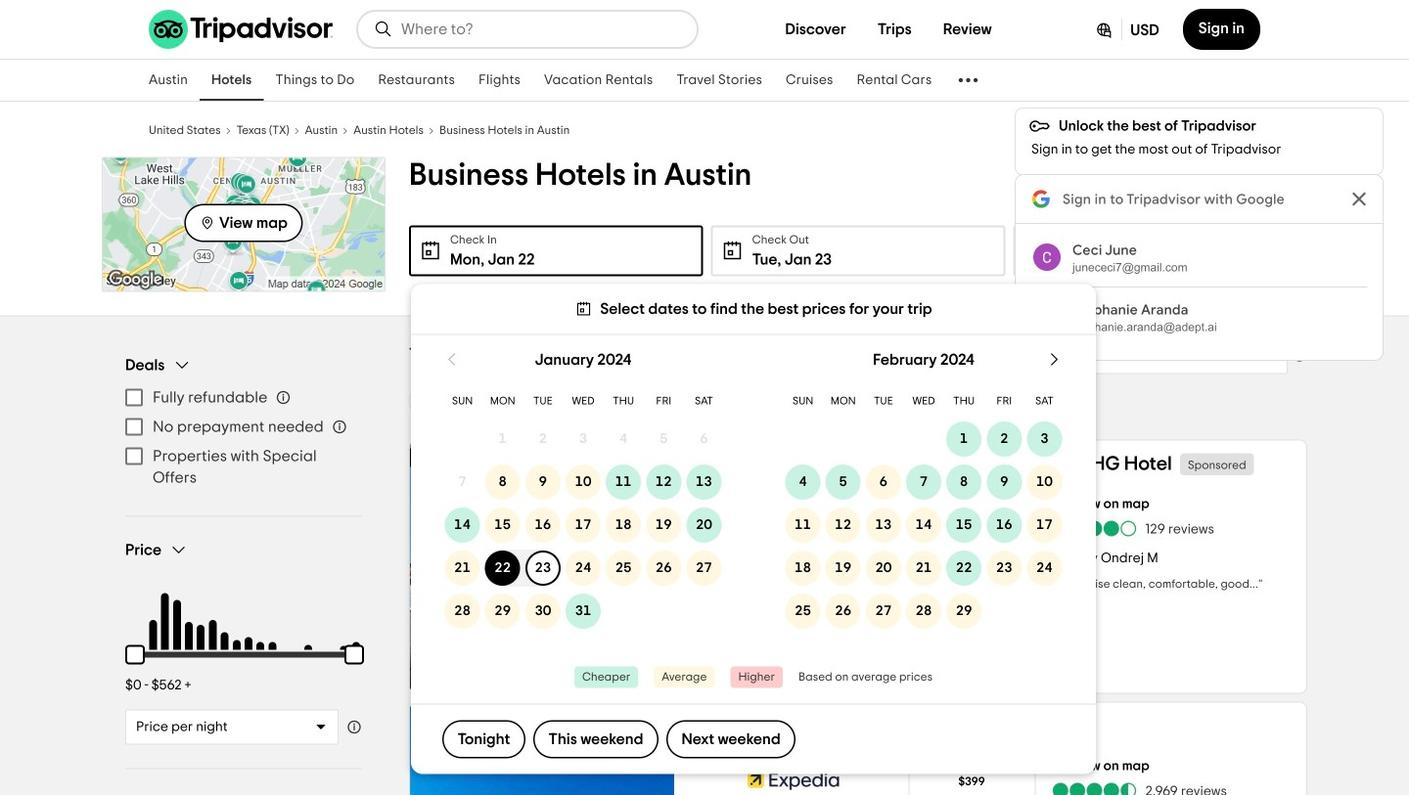 Task type: locate. For each thing, give the bounding box(es) containing it.
row
[[442, 385, 724, 418], [783, 385, 1065, 418], [442, 418, 724, 461], [783, 418, 1065, 461], [442, 461, 724, 504], [783, 461, 1065, 504], [442, 504, 724, 547], [783, 504, 1065, 547], [442, 547, 724, 590], [783, 547, 1065, 590], [442, 590, 724, 633], [783, 590, 1065, 633]]

1 horizontal spatial row group
[[783, 418, 1065, 633]]

row group
[[442, 418, 724, 633], [783, 418, 1065, 633]]

4.5 of 5 bubbles. 2,969 reviews element
[[1052, 782, 1227, 796]]

1 horizontal spatial grid
[[783, 335, 1065, 633]]

2 grid from the left
[[783, 335, 1065, 633]]

carousel of images figure
[[410, 441, 674, 694]]

None search field
[[358, 12, 697, 47]]

grid
[[442, 335, 724, 633], [783, 335, 1065, 633]]

next month image
[[1045, 350, 1065, 370]]

1 vertical spatial save to a trip image
[[635, 719, 659, 743]]

1 vertical spatial group
[[114, 541, 376, 745]]

row group for second grid from the right
[[442, 418, 724, 633]]

Search search field
[[401, 21, 681, 38]]

4.0 of 5 bubbles. 129 reviews element
[[1052, 519, 1215, 539]]

2 row group from the left
[[783, 418, 1065, 633]]

0 horizontal spatial row group
[[442, 418, 724, 633]]

hiexpress.com image
[[748, 496, 839, 535]]

1 row group from the left
[[442, 418, 724, 633]]

ondrej m image
[[1052, 547, 1075, 570]]

search image
[[374, 20, 394, 39]]

0 vertical spatial save to a trip image
[[635, 457, 659, 480]]

menu
[[125, 383, 362, 493]]

group
[[125, 356, 362, 493], [114, 541, 376, 745]]

1 save to a trip image from the top
[[635, 457, 659, 480]]

save to a trip image
[[635, 457, 659, 480], [635, 719, 659, 743]]

0 horizontal spatial grid
[[442, 335, 724, 633]]



Task type: vqa. For each thing, say whether or not it's contained in the screenshot.
Next month Icon
yes



Task type: describe. For each thing, give the bounding box(es) containing it.
0 vertical spatial group
[[125, 356, 362, 493]]

2 save to a trip image from the top
[[635, 719, 659, 743]]

maximum price slider
[[333, 634, 376, 677]]

previous month image
[[442, 350, 462, 370]]

hotel and grounds at night image
[[410, 703, 674, 796]]

row group for 2nd grid from the left
[[783, 418, 1065, 633]]

hotel exterior image
[[410, 441, 674, 694]]

1 grid from the left
[[442, 335, 724, 633]]

expedia.com image
[[748, 762, 839, 796]]

minimum price slider
[[114, 634, 157, 677]]

tripadvisor image
[[149, 10, 333, 49]]



